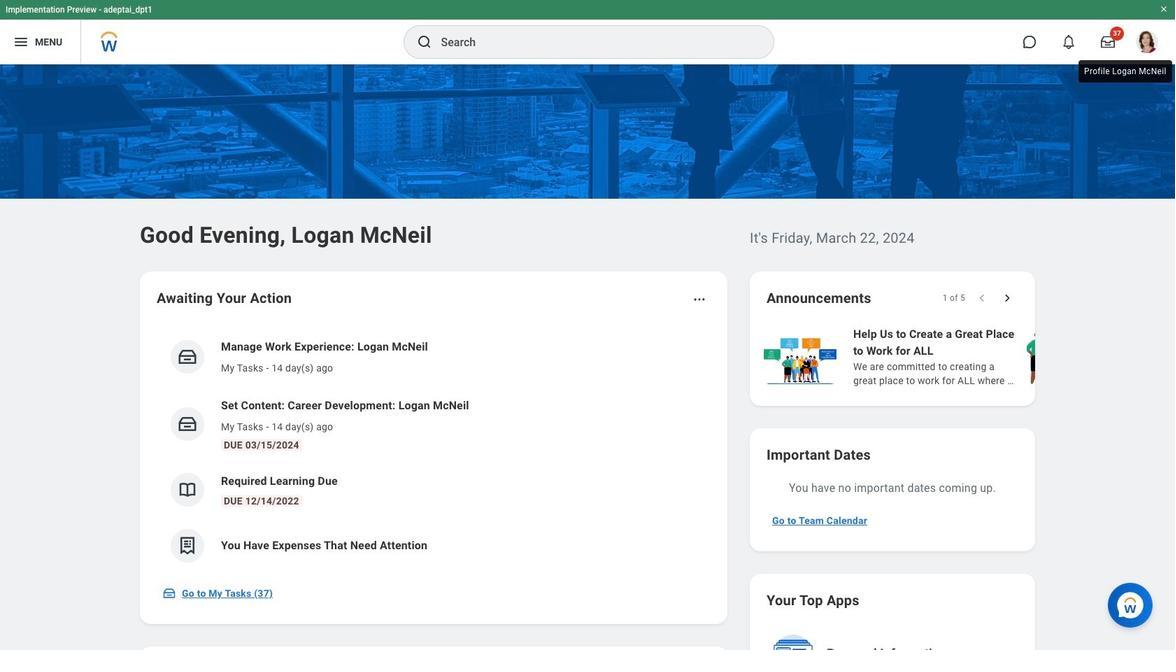 Task type: describe. For each thing, give the bounding box(es) containing it.
notifications large image
[[1062, 35, 1076, 49]]

1 vertical spatial inbox image
[[177, 414, 198, 435]]

dashboard expenses image
[[177, 535, 198, 556]]

profile logan mcneil image
[[1136, 31, 1159, 56]]

chevron left small image
[[975, 291, 989, 305]]

inbox large image
[[1101, 35, 1115, 49]]



Task type: locate. For each thing, give the bounding box(es) containing it.
search image
[[416, 34, 433, 50]]

banner
[[0, 0, 1176, 64]]

book open image
[[177, 479, 198, 500]]

status
[[943, 292, 966, 304]]

tooltip
[[1076, 57, 1175, 85]]

1 horizontal spatial list
[[761, 325, 1176, 389]]

inbox image
[[177, 346, 198, 367], [177, 414, 198, 435], [162, 586, 176, 600]]

related actions image
[[693, 292, 707, 306]]

list
[[761, 325, 1176, 389], [157, 327, 711, 574]]

Search Workday  search field
[[441, 27, 745, 57]]

0 horizontal spatial list
[[157, 327, 711, 574]]

chevron right small image
[[1001, 291, 1015, 305]]

close environment banner image
[[1160, 5, 1169, 13]]

justify image
[[13, 34, 29, 50]]

2 vertical spatial inbox image
[[162, 586, 176, 600]]

0 vertical spatial inbox image
[[177, 346, 198, 367]]

main content
[[0, 64, 1176, 650]]



Task type: vqa. For each thing, say whether or not it's contained in the screenshot.
list
yes



